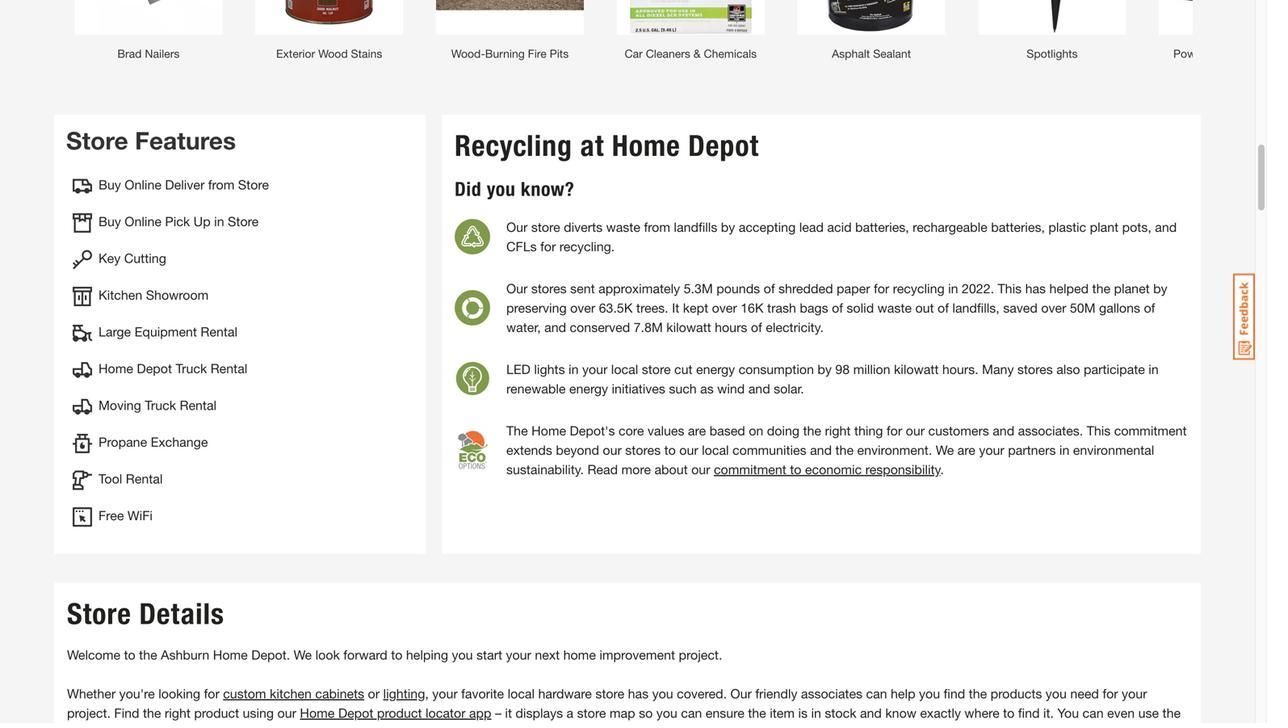 Task type: vqa. For each thing, say whether or not it's contained in the screenshot.
eco_image related to LED lights in your local store cut energy consumption by 98 million kilowatt hours. Many stores also participate in renewable energy initiatives such as wind and solar.
yes



Task type: locate. For each thing, give the bounding box(es) containing it.
you
[[1058, 705, 1079, 721]]

1 horizontal spatial energy
[[696, 362, 735, 377]]

1 vertical spatial right
[[165, 705, 191, 721]]

our
[[906, 423, 925, 438], [603, 442, 622, 458], [680, 442, 699, 458], [692, 462, 711, 477], [278, 705, 296, 721]]

tool right power on the right top of the page
[[1209, 47, 1230, 60]]

1 vertical spatial waste
[[878, 300, 912, 315]]

– it displays a store map so you can ensure the item is in stock and know exactly where to find it. you can even use the
[[67, 705, 1181, 723]]

1 horizontal spatial depot
[[338, 705, 374, 721]]

local down based
[[702, 442, 729, 458]]

can
[[866, 686, 888, 701], [681, 705, 702, 721], [1083, 705, 1104, 721]]

our for our store diverts waste from landfills by accepting lead acid batteries, rechargeable batteries, plastic plant pots, and cfls for recycling.
[[507, 219, 528, 235]]

1 vertical spatial from
[[644, 219, 671, 235]]

stores left also
[[1018, 362, 1053, 377]]

displays
[[516, 705, 563, 721]]

.
[[941, 462, 944, 477]]

this up saved
[[998, 281, 1022, 296]]

wood-burning fire pits link
[[436, 0, 584, 61]]

showroom
[[146, 287, 209, 303]]

in right up
[[214, 214, 224, 229]]

1 buy from the top
[[99, 177, 121, 192]]

use
[[1139, 705, 1159, 721]]

and inside our stores sent approximately 5.3m pounds of shredded paper for recycling in 2022. this has helped the planet by preserving over 63.5k trees. it kept over 16k trash bags of solid waste out of landfills, saved over 50m gallons of water, and conserved 7.8m kilowatt hours of electricity.
[[545, 320, 566, 335]]

over down helped
[[1042, 300, 1067, 315]]

store up initiatives
[[642, 362, 671, 377]]

sent
[[570, 281, 595, 296]]

0 vertical spatial by
[[721, 219, 735, 235]]

1 eco_image image from the top
[[455, 219, 490, 254]]

0 horizontal spatial stores
[[531, 281, 567, 296]]

renewable
[[507, 381, 566, 396]]

0 vertical spatial stores
[[531, 281, 567, 296]]

kilowatt down 'kept'
[[667, 320, 712, 335]]

1 horizontal spatial waste
[[878, 300, 912, 315]]

in left 2022.
[[949, 281, 959, 296]]

buy for buy online pick up in store
[[99, 214, 121, 229]]

3 eco_image image from the top
[[455, 361, 490, 397]]

1 product from the left
[[194, 705, 239, 721]]

power tool combo kits image
[[1160, 0, 1268, 35]]

eco_image image
[[455, 219, 490, 254], [455, 290, 490, 326], [455, 361, 490, 397], [455, 427, 490, 473]]

commitment to economic responsibility .
[[714, 462, 944, 477]]

local up initiatives
[[611, 362, 638, 377]]

2 over from the left
[[712, 300, 737, 315]]

are down customers
[[958, 442, 976, 458]]

online left pick
[[125, 214, 162, 229]]

1 horizontal spatial tool
[[1209, 47, 1230, 60]]

has
[[1026, 281, 1046, 296], [628, 686, 649, 701]]

1 horizontal spatial are
[[958, 442, 976, 458]]

bags
[[800, 300, 829, 315]]

63.5k
[[599, 300, 633, 315]]

1 horizontal spatial commitment
[[1115, 423, 1187, 438]]

1 vertical spatial has
[[628, 686, 649, 701]]

can left help
[[866, 686, 888, 701]]

stores up more
[[626, 442, 661, 458]]

from left landfills
[[644, 219, 671, 235]]

cfls
[[507, 239, 537, 254]]

product down custom
[[194, 705, 239, 721]]

0 horizontal spatial can
[[681, 705, 702, 721]]

for up environment.
[[887, 423, 903, 438]]

store details
[[67, 596, 225, 631]]

1 horizontal spatial find
[[1019, 705, 1040, 721]]

0 vertical spatial are
[[688, 423, 706, 438]]

0 horizontal spatial project.
[[67, 705, 111, 721]]

the up where
[[969, 686, 987, 701]]

0 horizontal spatial from
[[208, 177, 235, 192]]

doing
[[767, 423, 800, 438]]

recycling
[[455, 128, 573, 163]]

in inside our stores sent approximately 5.3m pounds of shredded paper for recycling in 2022. this has helped the planet by preserving over 63.5k trees. it kept over 16k trash bags of solid waste out of landfills, saved over 50m gallons of water, and conserved 7.8m kilowatt hours of electricity.
[[949, 281, 959, 296]]

rental up 'wifi' on the left bottom of the page
[[126, 471, 163, 486]]

0 vertical spatial depot
[[688, 128, 759, 163]]

4 eco_image image from the top
[[455, 427, 490, 473]]

0 vertical spatial has
[[1026, 281, 1046, 296]]

and down consumption
[[749, 381, 771, 396]]

buy
[[99, 177, 121, 192], [99, 214, 121, 229]]

0 vertical spatial waste
[[606, 219, 641, 235]]

store up map
[[596, 686, 625, 701]]

1 horizontal spatial by
[[818, 362, 832, 377]]

from right deliver
[[208, 177, 235, 192]]

truck
[[176, 361, 207, 376], [145, 397, 176, 413]]

eco_image image left water,
[[455, 290, 490, 326]]

1 vertical spatial find
[[1019, 705, 1040, 721]]

2 vertical spatial our
[[731, 686, 752, 701]]

5.3m
[[684, 281, 713, 296]]

over down 'sent'
[[570, 300, 596, 315]]

you up it. at the right of the page
[[1046, 686, 1067, 701]]

waste left out at the right of page
[[878, 300, 912, 315]]

our inside 'our store diverts waste from landfills by accepting lead acid batteries, rechargeable batteries, plastic plant pots, and cfls for recycling.'
[[507, 219, 528, 235]]

0 horizontal spatial has
[[628, 686, 649, 701]]

0 vertical spatial this
[[998, 281, 1022, 296]]

know
[[886, 705, 917, 721]]

1 vertical spatial we
[[294, 647, 312, 662]]

and down preserving
[[545, 320, 566, 335]]

the up economic
[[836, 442, 854, 458]]

1 vertical spatial our
[[507, 281, 528, 296]]

rental right equipment
[[201, 324, 238, 339]]

energy up depot's
[[570, 381, 608, 396]]

2 buy from the top
[[99, 214, 121, 229]]

by right planet on the right top of the page
[[1154, 281, 1168, 296]]

pick
[[165, 214, 190, 229]]

home down cabinets
[[300, 705, 335, 721]]

0 horizontal spatial find
[[944, 686, 966, 701]]

where
[[965, 705, 1000, 721]]

1 horizontal spatial local
[[611, 362, 638, 377]]

2 horizontal spatial local
[[702, 442, 729, 458]]

1 vertical spatial local
[[702, 442, 729, 458]]

has inside , your favorite local hardware store has you covered. our friendly associates can help you find the products you need for your project. find the right product using our
[[628, 686, 649, 701]]

values
[[648, 423, 685, 438]]

online for pick
[[125, 214, 162, 229]]

details
[[139, 596, 225, 631]]

project. down whether
[[67, 705, 111, 721]]

propane exchange
[[99, 434, 208, 450]]

lighting
[[383, 686, 425, 701]]

can down need
[[1083, 705, 1104, 721]]

and
[[1156, 219, 1177, 235], [545, 320, 566, 335], [749, 381, 771, 396], [993, 423, 1015, 438], [810, 442, 832, 458], [860, 705, 882, 721]]

1 horizontal spatial has
[[1026, 281, 1046, 296]]

stores up preserving
[[531, 281, 567, 296]]

home up extends
[[532, 423, 566, 438]]

1 vertical spatial tool
[[99, 471, 122, 486]]

welcome
[[67, 647, 120, 662]]

truck down large equipment rental
[[176, 361, 207, 376]]

waste
[[606, 219, 641, 235], [878, 300, 912, 315]]

from
[[208, 177, 235, 192], [644, 219, 671, 235]]

helped
[[1050, 281, 1089, 296]]

beyond
[[556, 442, 599, 458]]

find
[[114, 705, 139, 721]]

our stores sent approximately 5.3m pounds of shredded paper for recycling in 2022. this has helped the planet by preserving over 63.5k trees. it kept over 16k trash bags of solid waste out of landfills, saved over 50m gallons of water, and conserved 7.8m kilowatt hours of electricity.
[[507, 281, 1168, 335]]

solar.
[[774, 381, 805, 396]]

0 horizontal spatial right
[[165, 705, 191, 721]]

buy down store features
[[99, 177, 121, 192]]

0 horizontal spatial are
[[688, 423, 706, 438]]

our inside our stores sent approximately 5.3m pounds of shredded paper for recycling in 2022. this has helped the planet by preserving over 63.5k trees. it kept over 16k trash bags of solid waste out of landfills, saved over 50m gallons of water, and conserved 7.8m kilowatt hours of electricity.
[[507, 281, 528, 296]]

for right cfls
[[541, 239, 556, 254]]

0 vertical spatial online
[[125, 177, 162, 192]]

to inside – it displays a store map so you can ensure the item is in stock and know exactly where to find it. you can even use the
[[1004, 705, 1015, 721]]

0 vertical spatial local
[[611, 362, 638, 377]]

0 vertical spatial energy
[[696, 362, 735, 377]]

2 eco_image image from the top
[[455, 290, 490, 326]]

batteries, right acid
[[856, 219, 910, 235]]

water,
[[507, 320, 541, 335]]

depot
[[688, 128, 759, 163], [137, 361, 172, 376], [338, 705, 374, 721]]

are left based
[[688, 423, 706, 438]]

your inside led lights in your local store cut energy consumption by 98 million kilowatt hours. many stores also participate in renewable energy initiatives such as wind and solar.
[[582, 362, 608, 377]]

hours.
[[943, 362, 979, 377]]

0 vertical spatial kilowatt
[[667, 320, 712, 335]]

our up about on the bottom right of page
[[680, 442, 699, 458]]

plant
[[1090, 219, 1119, 235]]

in
[[214, 214, 224, 229], [949, 281, 959, 296], [569, 362, 579, 377], [1149, 362, 1159, 377], [1060, 442, 1070, 458], [812, 705, 822, 721]]

store right a
[[577, 705, 606, 721]]

1 online from the top
[[125, 177, 162, 192]]

wood-burning fire pits image
[[436, 0, 584, 35]]

1 horizontal spatial this
[[1087, 423, 1111, 438]]

we up '.'
[[936, 442, 954, 458]]

our inside , your favorite local hardware store has you covered. our friendly associates can help you find the products you need for your project. find the right product using our
[[278, 705, 296, 721]]

can down covered.
[[681, 705, 702, 721]]

the left ashburn
[[139, 647, 157, 662]]

2 online from the top
[[125, 214, 162, 229]]

1 vertical spatial stores
[[1018, 362, 1053, 377]]

rental down large equipment rental
[[211, 361, 248, 376]]

and right 'pots,'
[[1156, 219, 1177, 235]]

to
[[665, 442, 676, 458], [790, 462, 802, 477], [124, 647, 136, 662], [391, 647, 403, 662], [1004, 705, 1015, 721]]

to left helping
[[391, 647, 403, 662]]

0 horizontal spatial depot
[[137, 361, 172, 376]]

home depot truck rental
[[99, 361, 248, 376]]

saved
[[1004, 300, 1038, 315]]

project. up covered.
[[679, 647, 723, 662]]

0 vertical spatial our
[[507, 219, 528, 235]]

rental up exchange
[[180, 397, 217, 413]]

0 vertical spatial we
[[936, 442, 954, 458]]

project.
[[679, 647, 723, 662], [67, 705, 111, 721]]

spotlights image
[[979, 0, 1127, 35]]

0 vertical spatial buy
[[99, 177, 121, 192]]

2 horizontal spatial stores
[[1018, 362, 1053, 377]]

for right 'paper'
[[874, 281, 890, 296]]

store inside – it displays a store map so you can ensure the item is in stock and know exactly where to find it. you can even use the
[[577, 705, 606, 721]]

1 horizontal spatial product
[[377, 705, 422, 721]]

find inside , your favorite local hardware store has you covered. our friendly associates can help you find the products you need for your project. find the right product using our
[[944, 686, 966, 701]]

look
[[316, 647, 340, 662]]

by left 98 at the right of page
[[818, 362, 832, 377]]

the up the gallons on the top of page
[[1093, 281, 1111, 296]]

1 vertical spatial online
[[125, 214, 162, 229]]

1 vertical spatial energy
[[570, 381, 608, 396]]

2 vertical spatial local
[[508, 686, 535, 701]]

energy up the as
[[696, 362, 735, 377]]

communities
[[733, 442, 807, 458]]

1 horizontal spatial right
[[825, 423, 851, 438]]

help
[[891, 686, 916, 701]]

find up the exactly
[[944, 686, 966, 701]]

car
[[625, 47, 643, 60]]

the right "doing"
[[803, 423, 822, 438]]

1 horizontal spatial can
[[866, 686, 888, 701]]

0 horizontal spatial this
[[998, 281, 1022, 296]]

1 vertical spatial by
[[1154, 281, 1168, 296]]

2 vertical spatial by
[[818, 362, 832, 377]]

commitment up environmental
[[1115, 423, 1187, 438]]

pots,
[[1123, 219, 1152, 235]]

led
[[507, 362, 531, 377]]

commitment inside the home depot's core values are based on doing the right thing for our customers and associates. this commitment extends beyond our stores to our local communities and the environment. we are your partners in environmental sustainability. read more about our
[[1115, 423, 1187, 438]]

our up preserving
[[507, 281, 528, 296]]

buy up 'key'
[[99, 214, 121, 229]]

1 vertical spatial project.
[[67, 705, 111, 721]]

your
[[582, 362, 608, 377], [979, 442, 1005, 458], [506, 647, 532, 662], [432, 686, 458, 701], [1122, 686, 1148, 701]]

right inside , your favorite local hardware store has you covered. our friendly associates can help you find the products you need for your project. find the right product using our
[[165, 705, 191, 721]]

3 over from the left
[[1042, 300, 1067, 315]]

of left solid
[[832, 300, 843, 315]]

buy online pick up in store
[[99, 214, 259, 229]]

0 horizontal spatial product
[[194, 705, 239, 721]]

exactly
[[920, 705, 961, 721]]

large equipment rental
[[99, 324, 238, 339]]

2 horizontal spatial by
[[1154, 281, 1168, 296]]

store
[[531, 219, 560, 235], [642, 362, 671, 377], [596, 686, 625, 701], [577, 705, 606, 721]]

1 vertical spatial kilowatt
[[894, 362, 939, 377]]

0 vertical spatial tool
[[1209, 47, 1230, 60]]

has up saved
[[1026, 281, 1046, 296]]

you up so
[[652, 686, 674, 701]]

local inside led lights in your local store cut energy consumption by 98 million kilowatt hours. many stores also participate in renewable energy initiatives such as wind and solar.
[[611, 362, 638, 377]]

out
[[916, 300, 934, 315]]

0 horizontal spatial kilowatt
[[667, 320, 712, 335]]

1 horizontal spatial over
[[712, 300, 737, 315]]

2 vertical spatial stores
[[626, 442, 661, 458]]

and inside led lights in your local store cut energy consumption by 98 million kilowatt hours. many stores also participate in renewable energy initiatives such as wind and solar.
[[749, 381, 771, 396]]

1 vertical spatial depot
[[137, 361, 172, 376]]

waste right diverts
[[606, 219, 641, 235]]

extends
[[507, 442, 553, 458]]

local inside the home depot's core values are based on doing the right thing for our customers and associates. this commitment extends beyond our stores to our local communities and the environment. we are your partners in environmental sustainability. read more about our
[[702, 442, 729, 458]]

1 horizontal spatial from
[[644, 219, 671, 235]]

0 vertical spatial truck
[[176, 361, 207, 376]]

tool
[[1209, 47, 1230, 60], [99, 471, 122, 486]]

the home depot's core values are based on doing the right thing for our customers and associates. this commitment extends beyond our stores to our local communities and the environment. we are your partners in environmental sustainability. read more about our
[[507, 423, 1187, 477]]

waste inside 'our store diverts waste from landfills by accepting lead acid batteries, rechargeable batteries, plastic plant pots, and cfls for recycling.'
[[606, 219, 641, 235]]

0 vertical spatial right
[[825, 423, 851, 438]]

0 vertical spatial project.
[[679, 647, 723, 662]]

1 vertical spatial this
[[1087, 423, 1111, 438]]

our down kitchen
[[278, 705, 296, 721]]

0 vertical spatial find
[[944, 686, 966, 701]]

0 horizontal spatial waste
[[606, 219, 641, 235]]

in right 'is'
[[812, 705, 822, 721]]

home down the large
[[99, 361, 133, 376]]

thing
[[855, 423, 883, 438]]

stains
[[351, 47, 382, 60]]

1 horizontal spatial stores
[[626, 442, 661, 458]]

0 horizontal spatial over
[[570, 300, 596, 315]]

1 horizontal spatial we
[[936, 442, 954, 458]]

fire
[[528, 47, 547, 60]]

right down looking
[[165, 705, 191, 721]]

in down associates.
[[1060, 442, 1070, 458]]

0 horizontal spatial tool
[[99, 471, 122, 486]]

combo
[[1233, 47, 1268, 60]]

know?
[[521, 177, 575, 201]]

consumption
[[739, 362, 814, 377]]

and left know
[[860, 705, 882, 721]]

batteries, left plastic at the top right of the page
[[991, 219, 1045, 235]]

truck up "propane exchange" in the left bottom of the page
[[145, 397, 176, 413]]

online left deliver
[[125, 177, 162, 192]]

to down communities
[[790, 462, 802, 477]]

recycling.
[[560, 239, 615, 254]]

product
[[194, 705, 239, 721], [377, 705, 422, 721]]

eco_image image for led lights in your local store cut energy consumption by 98 million kilowatt hours. many stores also participate in renewable energy initiatives such as wind and solar.
[[455, 361, 490, 397]]

1 horizontal spatial batteries,
[[991, 219, 1045, 235]]

also
[[1057, 362, 1081, 377]]

2 product from the left
[[377, 705, 422, 721]]

has up so
[[628, 686, 649, 701]]

participate
[[1084, 362, 1145, 377]]

commitment down communities
[[714, 462, 787, 477]]

your down conserved
[[582, 362, 608, 377]]

0 horizontal spatial we
[[294, 647, 312, 662]]

0 horizontal spatial batteries,
[[856, 219, 910, 235]]

the
[[507, 423, 528, 438]]

eco_image image down did
[[455, 219, 490, 254]]

power
[[1174, 47, 1206, 60]]

,
[[425, 686, 429, 701]]

our for our stores sent approximately 5.3m pounds of shredded paper for recycling in 2022. this has helped the planet by preserving over 63.5k trees. it kept over 16k trash bags of solid waste out of landfills, saved over 50m gallons of water, and conserved 7.8m kilowatt hours of electricity.
[[507, 281, 528, 296]]

ashburn
[[161, 647, 210, 662]]

0 horizontal spatial local
[[508, 686, 535, 701]]

stores
[[531, 281, 567, 296], [1018, 362, 1053, 377], [626, 442, 661, 458]]

we inside the home depot's core values are based on doing the right thing for our customers and associates. this commitment extends beyond our stores to our local communities and the environment. we are your partners in environmental sustainability. read more about our
[[936, 442, 954, 458]]

your up even
[[1122, 686, 1148, 701]]

kilowatt left hours.
[[894, 362, 939, 377]]

million
[[854, 362, 891, 377]]

0 vertical spatial commitment
[[1115, 423, 1187, 438]]

2 vertical spatial depot
[[338, 705, 374, 721]]

0 vertical spatial from
[[208, 177, 235, 192]]

our up read in the bottom left of the page
[[603, 442, 622, 458]]

by inside 'our store diverts waste from landfills by accepting lead acid batteries, rechargeable batteries, plastic plant pots, and cfls for recycling.'
[[721, 219, 735, 235]]

home left depot.
[[213, 647, 248, 662]]

1 vertical spatial buy
[[99, 214, 121, 229]]

1 horizontal spatial kilowatt
[[894, 362, 939, 377]]

asphalt sealant image
[[798, 0, 946, 35]]

eco_image image left led
[[455, 361, 490, 397]]

stores inside the home depot's core values are based on doing the right thing for our customers and associates. this commitment extends beyond our stores to our local communities and the environment. we are your partners in environmental sustainability. read more about our
[[626, 442, 661, 458]]

asphalt sealant
[[832, 47, 911, 60]]

this up environmental
[[1087, 423, 1111, 438]]

1 vertical spatial commitment
[[714, 462, 787, 477]]

did
[[455, 177, 482, 201]]

2 horizontal spatial over
[[1042, 300, 1067, 315]]

at
[[580, 128, 605, 163]]

0 horizontal spatial by
[[721, 219, 735, 235]]



Task type: describe. For each thing, give the bounding box(es) containing it.
your inside the home depot's core values are based on doing the right thing for our customers and associates. this commitment extends beyond our stores to our local communities and the environment. we are your partners in environmental sustainability. read more about our
[[979, 442, 1005, 458]]

for inside , your favorite local hardware store has you covered. our friendly associates can help you find the products you need for your project. find the right product using our
[[1103, 686, 1119, 701]]

locator
[[426, 705, 466, 721]]

in inside the home depot's core values are based on doing the right thing for our customers and associates. this commitment extends beyond our stores to our local communities and the environment. we are your partners in environmental sustainability. read more about our
[[1060, 442, 1070, 458]]

feedback link image
[[1234, 273, 1256, 360]]

wifi
[[128, 508, 153, 523]]

pounds
[[717, 281, 760, 296]]

and inside 'our store diverts waste from landfills by accepting lead acid batteries, rechargeable batteries, plastic plant pots, and cfls for recycling.'
[[1156, 219, 1177, 235]]

stores inside led lights in your local store cut energy consumption by 98 million kilowatt hours. many stores also participate in renewable energy initiatives such as wind and solar.
[[1018, 362, 1053, 377]]

for right looking
[[204, 686, 220, 701]]

pits
[[550, 47, 569, 60]]

a
[[567, 705, 574, 721]]

1 batteries, from the left
[[856, 219, 910, 235]]

asphalt sealant link
[[798, 0, 946, 61]]

1 vertical spatial are
[[958, 442, 976, 458]]

brad nailers image
[[75, 0, 223, 35]]

you up the exactly
[[919, 686, 940, 701]]

based
[[710, 423, 746, 438]]

50m
[[1070, 300, 1096, 315]]

of right out at the right of page
[[938, 300, 949, 315]]

your right , on the left of page
[[432, 686, 458, 701]]

buy online deliver from store
[[99, 177, 269, 192]]

up
[[194, 214, 211, 229]]

landfills,
[[953, 300, 1000, 315]]

–
[[495, 705, 502, 721]]

exterior wood stains link
[[255, 0, 403, 61]]

accepting
[[739, 219, 796, 235]]

can inside , your favorite local hardware store has you covered. our friendly associates can help you find the products you need for your project. find the right product using our
[[866, 686, 888, 701]]

products
[[991, 686, 1043, 701]]

depot's
[[570, 423, 615, 438]]

solid
[[847, 300, 874, 315]]

lighting link
[[383, 686, 425, 701]]

you right did
[[487, 177, 516, 201]]

led lights in your local store cut energy consumption by 98 million kilowatt hours. many stores also participate in renewable energy initiatives such as wind and solar.
[[507, 362, 1159, 396]]

hardware
[[538, 686, 592, 701]]

for inside our stores sent approximately 5.3m pounds of shredded paper for recycling in 2022. this has helped the planet by preserving over 63.5k trees. it kept over 16k trash bags of solid waste out of landfills, saved over 50m gallons of water, and conserved 7.8m kilowatt hours of electricity.
[[874, 281, 890, 296]]

about
[[655, 462, 688, 477]]

waste inside our stores sent approximately 5.3m pounds of shredded paper for recycling in 2022. this has helped the planet by preserving over 63.5k trees. it kept over 16k trash bags of solid waste out of landfills, saved over 50m gallons of water, and conserved 7.8m kilowatt hours of electricity.
[[878, 300, 912, 315]]

your left next at the left bottom
[[506, 647, 532, 662]]

project. inside , your favorite local hardware store has you covered. our friendly associates can help you find the products you need for your project. find the right product using our
[[67, 705, 111, 721]]

our right about on the bottom right of page
[[692, 462, 711, 477]]

recycling
[[893, 281, 945, 296]]

local inside , your favorite local hardware store has you covered. our friendly associates can help you find the products you need for your project. find the right product using our
[[508, 686, 535, 701]]

cut
[[675, 362, 693, 377]]

cleaners
[[646, 47, 691, 60]]

you left start
[[452, 647, 473, 662]]

custom kitchen cabinets link
[[223, 686, 364, 701]]

on
[[749, 423, 764, 438]]

initiatives
[[612, 381, 666, 396]]

product inside , your favorite local hardware store has you covered. our friendly associates can help you find the products you need for your project. find the right product using our
[[194, 705, 239, 721]]

favorite
[[461, 686, 504, 701]]

by inside our stores sent approximately 5.3m pounds of shredded paper for recycling in 2022. this has helped the planet by preserving over 63.5k trees. it kept over 16k trash bags of solid waste out of landfills, saved over 50m gallons of water, and conserved 7.8m kilowatt hours of electricity.
[[1154, 281, 1168, 296]]

our up environment.
[[906, 423, 925, 438]]

and up commitment to economic responsibility link
[[810, 442, 832, 458]]

paper
[[837, 281, 871, 296]]

friendly
[[756, 686, 798, 701]]

key
[[99, 250, 121, 266]]

tool inside power tool combo link
[[1209, 47, 1230, 60]]

2 batteries, from the left
[[991, 219, 1045, 235]]

stores inside our stores sent approximately 5.3m pounds of shredded paper for recycling in 2022. this has helped the planet by preserving over 63.5k trees. it kept over 16k trash bags of solid waste out of landfills, saved over 50m gallons of water, and conserved 7.8m kilowatt hours of electricity.
[[531, 281, 567, 296]]

acid
[[828, 219, 852, 235]]

forward
[[344, 647, 388, 662]]

shredded
[[779, 281, 833, 296]]

kitchen
[[99, 287, 142, 303]]

exterior
[[276, 47, 315, 60]]

electricity.
[[766, 320, 824, 335]]

16k
[[741, 300, 764, 315]]

home right at
[[612, 128, 681, 163]]

deliver
[[165, 177, 205, 192]]

need
[[1071, 686, 1100, 701]]

it
[[505, 705, 512, 721]]

customers
[[929, 423, 990, 438]]

our inside , your favorite local hardware store has you covered. our friendly associates can help you find the products you need for your project. find the right product using our
[[731, 686, 752, 701]]

burning
[[485, 47, 525, 60]]

0 horizontal spatial commitment
[[714, 462, 787, 477]]

stock
[[825, 705, 857, 721]]

this inside the home depot's core values are based on doing the right thing for our customers and associates. this commitment extends beyond our stores to our local communities and the environment. we are your partners in environmental sustainability. read more about our
[[1087, 423, 1111, 438]]

2 horizontal spatial depot
[[688, 128, 759, 163]]

did you know?
[[455, 177, 575, 201]]

in right participate
[[1149, 362, 1159, 377]]

find inside – it displays a store map so you can ensure the item is in stock and know exactly where to find it. you can even use the
[[1019, 705, 1040, 721]]

for inside 'our store diverts waste from landfills by accepting lead acid batteries, rechargeable batteries, plastic plant pots, and cfls for recycling.'
[[541, 239, 556, 254]]

brad
[[117, 47, 142, 60]]

brad nailers link
[[75, 0, 223, 61]]

brad nailers
[[117, 47, 180, 60]]

of up trash
[[764, 281, 775, 296]]

our store diverts waste from landfills by accepting lead acid batteries, rechargeable batteries, plastic plant pots, and cfls for recycling.
[[507, 219, 1177, 254]]

store inside , your favorite local hardware store has you covered. our friendly associates can help you find the products you need for your project. find the right product using our
[[596, 686, 625, 701]]

and inside – it displays a store map so you can ensure the item is in stock and know exactly where to find it. you can even use the
[[860, 705, 882, 721]]

right inside the home depot's core values are based on doing the right thing for our customers and associates. this commitment extends beyond our stores to our local communities and the environment. we are your partners in environmental sustainability. read more about our
[[825, 423, 851, 438]]

to right welcome
[[124, 647, 136, 662]]

0 horizontal spatial energy
[[570, 381, 608, 396]]

so
[[639, 705, 653, 721]]

the right 'use'
[[1163, 705, 1181, 721]]

the inside our stores sent approximately 5.3m pounds of shredded paper for recycling in 2022. this has helped the planet by preserving over 63.5k trees. it kept over 16k trash bags of solid waste out of landfills, saved over 50m gallons of water, and conserved 7.8m kilowatt hours of electricity.
[[1093, 281, 1111, 296]]

kitchen
[[270, 686, 312, 701]]

in inside – it displays a store map so you can ensure the item is in stock and know exactly where to find it. you can even use the
[[812, 705, 822, 721]]

features
[[135, 126, 236, 155]]

1 vertical spatial truck
[[145, 397, 176, 413]]

you're
[[119, 686, 155, 701]]

lights
[[534, 362, 565, 377]]

moving truck rental
[[99, 397, 217, 413]]

depot for home depot truck rental
[[137, 361, 172, 376]]

of down 16k
[[751, 320, 763, 335]]

2 horizontal spatial can
[[1083, 705, 1104, 721]]

it.
[[1044, 705, 1054, 721]]

wood-burning fire pits
[[451, 47, 569, 60]]

improvement
[[600, 647, 675, 662]]

trees.
[[637, 300, 669, 315]]

exterior wood stains image
[[255, 0, 403, 35]]

buy for buy online deliver from store
[[99, 177, 121, 192]]

it
[[672, 300, 680, 315]]

, your favorite local hardware store has you covered. our friendly associates can help you find the products you need for your project. find the right product using our
[[67, 686, 1148, 721]]

car cleaners & chemicals image
[[617, 0, 765, 35]]

home inside the home depot's core values are based on doing the right thing for our customers and associates. this commitment extends beyond our stores to our local communities and the environment. we are your partners in environmental sustainability. read more about our
[[532, 423, 566, 438]]

car cleaners & chemicals link
[[617, 0, 765, 61]]

spotlights link
[[979, 0, 1127, 61]]

plastic
[[1049, 219, 1087, 235]]

has inside our stores sent approximately 5.3m pounds of shredded paper for recycling in 2022. this has helped the planet by preserving over 63.5k trees. it kept over 16k trash bags of solid waste out of landfills, saved over 50m gallons of water, and conserved 7.8m kilowatt hours of electricity.
[[1026, 281, 1046, 296]]

kilowatt inside our stores sent approximately 5.3m pounds of shredded paper for recycling in 2022. this has helped the planet by preserving over 63.5k trees. it kept over 16k trash bags of solid waste out of landfills, saved over 50m gallons of water, and conserved 7.8m kilowatt hours of electricity.
[[667, 320, 712, 335]]

tool rental
[[99, 471, 163, 486]]

for inside the home depot's core values are based on doing the right thing for our customers and associates. this commitment extends beyond our stores to our local communities and the environment. we are your partners in environmental sustainability. read more about our
[[887, 423, 903, 438]]

wood-
[[451, 47, 485, 60]]

in right lights
[[569, 362, 579, 377]]

asphalt
[[832, 47, 870, 60]]

car cleaners & chemicals
[[625, 47, 757, 60]]

home depot product locator app link
[[300, 705, 492, 721]]

kilowatt inside led lights in your local store cut energy consumption by 98 million kilowatt hours. many stores also participate in renewable energy initiatives such as wind and solar.
[[894, 362, 939, 377]]

of down planet on the right top of the page
[[1144, 300, 1156, 315]]

and up partners
[[993, 423, 1015, 438]]

map
[[610, 705, 636, 721]]

store inside led lights in your local store cut energy consumption by 98 million kilowatt hours. many stores also participate in renewable energy initiatives such as wind and solar.
[[642, 362, 671, 377]]

this inside our stores sent approximately 5.3m pounds of shredded paper for recycling in 2022. this has helped the planet by preserving over 63.5k trees. it kept over 16k trash bags of solid waste out of landfills, saved over 50m gallons of water, and conserved 7.8m kilowatt hours of electricity.
[[998, 281, 1022, 296]]

preserving
[[507, 300, 567, 315]]

you inside – it displays a store map so you can ensure the item is in stock and know exactly where to find it. you can even use the
[[657, 705, 678, 721]]

to inside the home depot's core values are based on doing the right thing for our customers and associates. this commitment extends beyond our stores to our local communities and the environment. we are your partners in environmental sustainability. read more about our
[[665, 442, 676, 458]]

as
[[701, 381, 714, 396]]

1 over from the left
[[570, 300, 596, 315]]

online for deliver
[[125, 177, 162, 192]]

by inside led lights in your local store cut energy consumption by 98 million kilowatt hours. many stores also participate in renewable energy initiatives such as wind and solar.
[[818, 362, 832, 377]]

store inside 'our store diverts waste from landfills by accepting lead acid batteries, rechargeable batteries, plastic plant pots, and cfls for recycling.'
[[531, 219, 560, 235]]

store features
[[66, 126, 236, 155]]

sealant
[[874, 47, 911, 60]]

1 horizontal spatial project.
[[679, 647, 723, 662]]

eco_image image for our store diverts waste from landfills by accepting lead acid batteries, rechargeable batteries, plastic plant pots, and cfls for recycling.
[[455, 219, 490, 254]]

the left the item
[[748, 705, 767, 721]]

the down you're
[[143, 705, 161, 721]]

looking
[[159, 686, 200, 701]]

read
[[588, 462, 618, 477]]

chemicals
[[704, 47, 757, 60]]

wind
[[718, 381, 745, 396]]

depot for home depot product locator app
[[338, 705, 374, 721]]

eco_image image for our stores sent approximately 5.3m pounds of shredded paper for recycling in 2022. this has helped the planet by preserving over 63.5k trees. it kept over 16k trash bags of solid waste out of landfills, saved over 50m gallons of water, and conserved 7.8m kilowatt hours of electricity.
[[455, 290, 490, 326]]

from inside 'our store diverts waste from landfills by accepting lead acid batteries, rechargeable batteries, plastic plant pots, and cfls for recycling.'
[[644, 219, 671, 235]]

eco_image image for the home depot's core values are based on doing the right thing for our customers and associates. this commitment extends beyond our stores to our local communities and the environment. we are your partners in environmental sustainability. read more about our
[[455, 427, 490, 473]]

conserved
[[570, 320, 630, 335]]



